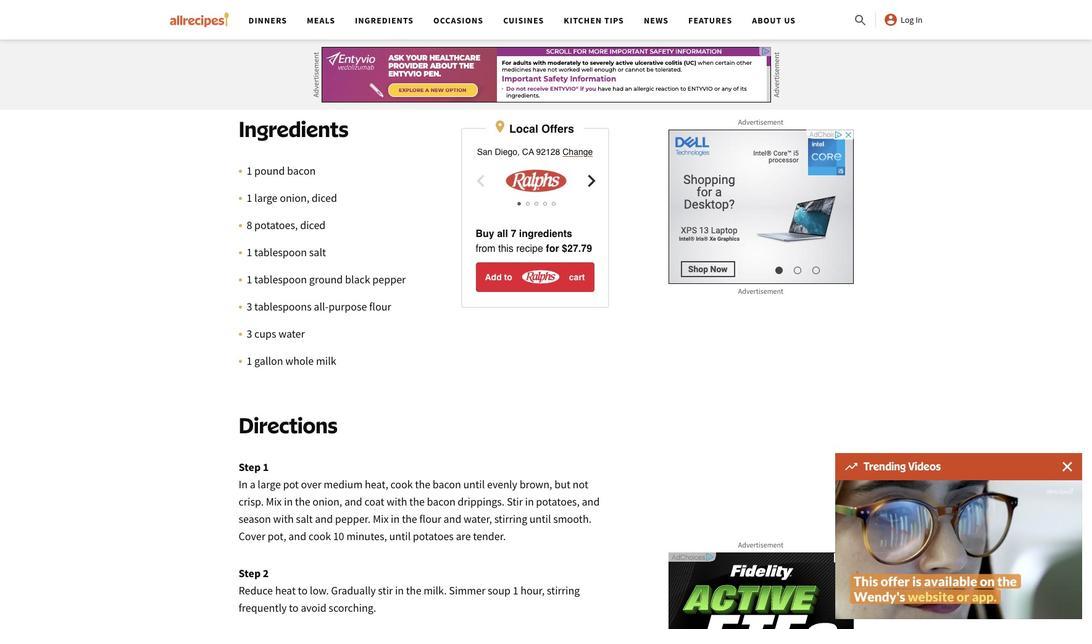 Task type: describe. For each thing, give the bounding box(es) containing it.
all
[[497, 228, 508, 239]]

meals link
[[307, 15, 335, 26]]

servings
[[385, 7, 424, 21]]

stirring inside in a large pot over medium heat, cook the bacon until evenly brown, but not crisp. mix in the onion, and coat with the bacon drippings. stir in potatoes, and season with salt and pepper. mix in the flour and water, stirring until smooth. cover pot, and cook 10 minutes, until potatoes are tender.
[[494, 512, 527, 526]]

evenly
[[487, 477, 517, 491]]

milk
[[316, 354, 336, 368]]

all-
[[314, 299, 329, 313]]

1 horizontal spatial in
[[916, 14, 923, 25]]

pot
[[283, 477, 299, 491]]

to left 'low.'
[[298, 583, 308, 597]]

1 for 1 gallon whole milk
[[247, 354, 252, 368]]

and up pepper.
[[344, 494, 362, 508]]

navigation containing dinners
[[239, 0, 853, 40]]

crisp.
[[239, 494, 264, 508]]

0 vertical spatial ralphs logo image
[[493, 168, 579, 193]]

potatoes, inside in a large pot over medium heat, cook the bacon until evenly brown, but not crisp. mix in the onion, and coat with the bacon drippings. stir in potatoes, and season with salt and pepper. mix in the flour and water, stirring until smooth. cover pot, and cook 10 minutes, until potatoes are tender.
[[536, 494, 580, 508]]

change
[[563, 147, 593, 157]]

dinners
[[249, 15, 287, 26]]

change button
[[563, 145, 593, 158]]

milk.
[[424, 583, 447, 597]]

gradually
[[331, 583, 376, 597]]

coat
[[365, 494, 384, 508]]

3 for 3 tablespoons all-purpose flour
[[247, 299, 252, 313]]

1 inside reduce heat to low. gradually stir in the milk. simmer soup 1 hour, stirring frequently to avoid scorching.
[[513, 583, 518, 597]]

search image
[[853, 13, 868, 28]]

1 vertical spatial bacon
[[433, 477, 461, 491]]

potatoes
[[413, 529, 454, 543]]

1 for 1 large onion, diced
[[247, 191, 252, 205]]

3 for 3 cups water
[[247, 326, 252, 341]]

1 for 1 pound bacon
[[247, 163, 252, 178]]

tablespoons
[[254, 299, 312, 313]]

trending image
[[845, 463, 858, 470]]

occasions
[[433, 15, 484, 26]]

about us
[[752, 15, 796, 26]]

season
[[239, 512, 271, 526]]

0 horizontal spatial onion,
[[280, 191, 309, 205]]

occasions link
[[433, 15, 484, 26]]

meals
[[307, 15, 335, 26]]

ground
[[309, 272, 343, 286]]

kitchen tips link
[[564, 15, 624, 26]]

stir
[[507, 494, 523, 508]]

medium
[[324, 477, 363, 491]]

1 tablespoon ground black pepper
[[247, 272, 406, 286]]

hour,
[[521, 583, 545, 597]]

1 vertical spatial until
[[530, 512, 551, 526]]

san diego, ca 92128 change
[[477, 147, 593, 157]]

flour inside in a large pot over medium heat, cook the bacon until evenly brown, but not crisp. mix in the onion, and coat with the bacon drippings. stir in potatoes, and season with salt and pepper. mix in the flour and water, stirring until smooth. cover pot, and cook 10 minutes, until potatoes are tender.
[[419, 512, 441, 526]]

92128
[[536, 147, 560, 157]]

water,
[[464, 512, 492, 526]]

ingredients inside navigation
[[355, 15, 414, 26]]

tender.
[[473, 529, 506, 543]]

1 vertical spatial with
[[273, 512, 294, 526]]

for
[[546, 243, 559, 254]]

ca
[[522, 147, 534, 157]]

san
[[477, 147, 492, 157]]

0 vertical spatial diced
[[312, 191, 337, 205]]

simmer
[[449, 583, 486, 597]]

ingredients
[[519, 228, 572, 239]]

and up are
[[444, 512, 461, 526]]

onion, inside in a large pot over medium heat, cook the bacon until evenly brown, but not crisp. mix in the onion, and coat with the bacon drippings. stir in potatoes, and season with salt and pepper. mix in the flour and water, stirring until smooth. cover pot, and cook 10 minutes, until potatoes are tender.
[[313, 494, 342, 508]]

from
[[476, 243, 495, 254]]

home image
[[169, 12, 229, 27]]

video player application
[[835, 480, 1082, 619]]

the inside reduce heat to low. gradually stir in the milk. simmer soup 1 hour, stirring frequently to avoid scorching.
[[406, 583, 421, 597]]

1 vertical spatial ralphs logo image
[[515, 268, 567, 286]]

and down not
[[582, 494, 600, 508]]

pound
[[254, 163, 285, 178]]

stirring inside reduce heat to low. gradually stir in the milk. simmer soup 1 hour, stirring frequently to avoid scorching.
[[547, 583, 580, 597]]

scorching.
[[329, 600, 376, 615]]

cups
[[254, 326, 276, 341]]

8
[[247, 218, 252, 232]]

water
[[279, 326, 305, 341]]

kitchen
[[564, 15, 602, 26]]

news
[[644, 15, 669, 26]]

but
[[555, 477, 570, 491]]

kitchen tips
[[564, 15, 624, 26]]

cover
[[239, 529, 265, 543]]

offers
[[541, 122, 574, 135]]

pepper
[[372, 272, 406, 286]]

16 for 16
[[253, 7, 264, 21]]

in a large pot over medium heat, cook the bacon until evenly brown, but not crisp. mix in the onion, and coat with the bacon drippings. stir in potatoes, and season with salt and pepper. mix in the flour and water, stirring until smooth. cover pot, and cook 10 minutes, until potatoes are tender.
[[239, 477, 600, 543]]

reduce
[[239, 583, 273, 597]]

are
[[456, 529, 471, 543]]

pot,
[[268, 529, 286, 543]]

and left pepper.
[[315, 512, 333, 526]]

features link
[[688, 15, 732, 26]]

$27.79
[[562, 243, 592, 254]]

jump to nutrition facts
[[253, 56, 351, 68]]

1 vertical spatial diced
[[300, 218, 326, 232]]

diego,
[[495, 147, 520, 157]]

frequently
[[239, 600, 287, 615]]

salt inside in a large pot over medium heat, cook the bacon until evenly brown, but not crisp. mix in the onion, and coat with the bacon drippings. stir in potatoes, and season with salt and pepper. mix in the flour and water, stirring until smooth. cover pot, and cook 10 minutes, until potatoes are tender.
[[296, 512, 313, 526]]

a
[[250, 477, 255, 491]]

to down heat
[[289, 600, 299, 615]]

cuisines
[[503, 15, 544, 26]]

1 horizontal spatial mix
[[373, 512, 389, 526]]

in inside reduce heat to low. gradually stir in the milk. simmer soup 1 hour, stirring frequently to avoid scorching.
[[395, 583, 404, 597]]

2 vertical spatial until
[[389, 529, 411, 543]]

1 horizontal spatial until
[[463, 477, 485, 491]]

us
[[784, 15, 796, 26]]

log in link
[[884, 12, 923, 27]]

3 cups water
[[247, 326, 305, 341]]

0 vertical spatial salt
[[309, 245, 326, 259]]

smooth.
[[553, 512, 592, 526]]

this
[[498, 243, 514, 254]]



Task type: locate. For each thing, give the bounding box(es) containing it.
16 for 16 servings
[[372, 7, 383, 21]]

1 horizontal spatial stirring
[[547, 583, 580, 597]]

1 vertical spatial potatoes,
[[536, 494, 580, 508]]

local
[[509, 122, 538, 135]]

until up 'drippings.'
[[463, 477, 485, 491]]

0 horizontal spatial potatoes,
[[254, 218, 298, 232]]

16 left servings
[[372, 7, 383, 21]]

0 vertical spatial 3
[[247, 299, 252, 313]]

drippings.
[[458, 494, 505, 508]]

tablespoon for salt
[[254, 245, 307, 259]]

in left a at left bottom
[[239, 477, 248, 491]]

3 left tablespoons
[[247, 299, 252, 313]]

trending videos
[[864, 460, 941, 473]]

buy all 7 ingredients from this recipe for $27.79
[[476, 228, 592, 254]]

gallon
[[254, 354, 283, 368]]

the
[[415, 477, 430, 491], [295, 494, 310, 508], [409, 494, 425, 508], [402, 512, 417, 526], [406, 583, 421, 597]]

log in
[[901, 14, 923, 25]]

ralphs logo image down 'san diego, ca 92128 change'
[[493, 168, 579, 193]]

1 pound bacon
[[247, 163, 316, 178]]

2 tablespoon from the top
[[254, 272, 307, 286]]

diced
[[312, 191, 337, 205], [300, 218, 326, 232]]

pepper.
[[335, 512, 371, 526]]

salt
[[309, 245, 326, 259], [296, 512, 313, 526]]

1 horizontal spatial flour
[[419, 512, 441, 526]]

1 vertical spatial onion,
[[313, 494, 342, 508]]

stirring down stir
[[494, 512, 527, 526]]

heat
[[275, 583, 296, 597]]

1 vertical spatial mix
[[373, 512, 389, 526]]

0 vertical spatial flour
[[369, 299, 391, 313]]

0 vertical spatial in
[[916, 14, 923, 25]]

diced down 1 large onion, diced
[[300, 218, 326, 232]]

with right coat
[[387, 494, 407, 508]]

low.
[[310, 583, 329, 597]]

tablespoon down the 8 potatoes, diced
[[254, 245, 307, 259]]

1 vertical spatial stirring
[[547, 583, 580, 597]]

in inside in a large pot over medium heat, cook the bacon until evenly brown, but not crisp. mix in the onion, and coat with the bacon drippings. stir in potatoes, and season with salt and pepper. mix in the flour and water, stirring until smooth. cover pot, and cook 10 minutes, until potatoes are tender.
[[239, 477, 248, 491]]

diced up the 8 potatoes, diced
[[312, 191, 337, 205]]

not
[[573, 477, 588, 491]]

0 vertical spatial bacon
[[287, 163, 316, 178]]

2 horizontal spatial until
[[530, 512, 551, 526]]

mix down coat
[[373, 512, 389, 526]]

16
[[253, 7, 264, 21], [372, 7, 383, 21]]

0 horizontal spatial in
[[239, 477, 248, 491]]

ralphs logo image
[[493, 168, 579, 193], [515, 268, 567, 286]]

navigation
[[239, 0, 853, 40]]

large down pound
[[254, 191, 278, 205]]

1 left gallon
[[247, 354, 252, 368]]

until
[[463, 477, 485, 491], [530, 512, 551, 526], [389, 529, 411, 543]]

1 for 1 tablespoon ground black pepper
[[247, 272, 252, 286]]

0 horizontal spatial stirring
[[494, 512, 527, 526]]

tablespoon up tablespoons
[[254, 272, 307, 286]]

in right log
[[916, 14, 923, 25]]

0 vertical spatial tablespoon
[[254, 245, 307, 259]]

and right pot,
[[289, 529, 306, 543]]

2 16 from the left
[[372, 7, 383, 21]]

1 down 8
[[247, 245, 252, 259]]

0 vertical spatial large
[[254, 191, 278, 205]]

16 servings
[[372, 7, 424, 21]]

salt down over
[[296, 512, 313, 526]]

brown,
[[520, 477, 552, 491]]

bacon up 1 large onion, diced
[[287, 163, 316, 178]]

1 vertical spatial flour
[[419, 512, 441, 526]]

1 horizontal spatial 16
[[372, 7, 383, 21]]

0 vertical spatial ingredients
[[355, 15, 414, 26]]

account image
[[884, 12, 898, 27]]

0 horizontal spatial until
[[389, 529, 411, 543]]

stir
[[378, 583, 393, 597]]

0 horizontal spatial cook
[[309, 529, 331, 543]]

dinners link
[[249, 15, 287, 26]]

0 vertical spatial potatoes,
[[254, 218, 298, 232]]

0 horizontal spatial flour
[[369, 299, 391, 313]]

tablespoon for ground black pepper
[[254, 272, 307, 286]]

1 16 from the left
[[253, 7, 264, 21]]

log
[[901, 14, 914, 25]]

tips
[[604, 15, 624, 26]]

news link
[[644, 15, 669, 26]]

1 gallon whole milk
[[247, 354, 336, 368]]

mix right crisp.
[[266, 494, 282, 508]]

1 large onion, diced
[[247, 191, 337, 205]]

onion, down medium
[[313, 494, 342, 508]]

1 vertical spatial cook
[[309, 529, 331, 543]]

bacon up potatoes
[[427, 494, 455, 508]]

1 tablespoon salt
[[247, 245, 326, 259]]

0 horizontal spatial ingredients
[[239, 115, 348, 142]]

1 horizontal spatial potatoes,
[[536, 494, 580, 508]]

buy
[[476, 228, 494, 239]]

cook right 'heat,'
[[391, 477, 413, 491]]

0 vertical spatial cook
[[391, 477, 413, 491]]

reduce heat to low. gradually stir in the milk. simmer soup 1 hour, stirring frequently to avoid scorching.
[[239, 583, 580, 615]]

salt up ground
[[309, 245, 326, 259]]

soup
[[488, 583, 511, 597]]

onion,
[[280, 191, 309, 205], [313, 494, 342, 508]]

nutrition
[[290, 56, 327, 68]]

stirring
[[494, 512, 527, 526], [547, 583, 580, 597]]

1 3 from the top
[[247, 299, 252, 313]]

0 vertical spatial onion,
[[280, 191, 309, 205]]

1 horizontal spatial cook
[[391, 477, 413, 491]]

potatoes, down but
[[536, 494, 580, 508]]

10
[[333, 529, 344, 543]]

1 vertical spatial tablespoon
[[254, 272, 307, 286]]

videos
[[908, 460, 941, 473]]

ralphs logo image down recipe
[[515, 268, 567, 286]]

1 for 1 tablespoon salt
[[247, 245, 252, 259]]

1 up 8
[[247, 191, 252, 205]]

3 tablespoons all-purpose flour
[[247, 299, 391, 313]]

directions
[[239, 412, 338, 438]]

2 vertical spatial bacon
[[427, 494, 455, 508]]

1 vertical spatial 3
[[247, 326, 252, 341]]

in
[[916, 14, 923, 25], [239, 477, 248, 491]]

heat,
[[365, 477, 388, 491]]

until right minutes,
[[389, 529, 411, 543]]

recipe
[[516, 243, 543, 254]]

facts
[[329, 56, 351, 68]]

2 3 from the top
[[247, 326, 252, 341]]

flour
[[369, 299, 391, 313], [419, 512, 441, 526]]

until left smooth.
[[530, 512, 551, 526]]

large right a at left bottom
[[258, 477, 281, 491]]

1 vertical spatial large
[[258, 477, 281, 491]]

potatoes,
[[254, 218, 298, 232], [536, 494, 580, 508]]

0 vertical spatial until
[[463, 477, 485, 491]]

avoid
[[301, 600, 326, 615]]

cook
[[391, 477, 413, 491], [309, 529, 331, 543]]

1 left pound
[[247, 163, 252, 178]]

0 horizontal spatial 16
[[253, 7, 264, 21]]

1 vertical spatial in
[[239, 477, 248, 491]]

cook left 10
[[309, 529, 331, 543]]

1 vertical spatial ingredients
[[239, 115, 348, 142]]

1 horizontal spatial with
[[387, 494, 407, 508]]

0 vertical spatial stirring
[[494, 512, 527, 526]]

add to
[[485, 272, 512, 282]]

0 horizontal spatial with
[[273, 512, 294, 526]]

1 right the soup
[[513, 583, 518, 597]]

with
[[387, 494, 407, 508], [273, 512, 294, 526]]

advertisement region
[[668, 0, 854, 34], [321, 47, 771, 102], [668, 130, 854, 284], [668, 553, 854, 629]]

flour down pepper
[[369, 299, 391, 313]]

stirring right hour,
[[547, 583, 580, 597]]

trending
[[864, 460, 906, 473]]

ingredients link
[[355, 15, 414, 26]]

flour up potatoes
[[419, 512, 441, 526]]

to right the add at left top
[[504, 272, 512, 282]]

to right jump
[[279, 56, 288, 68]]

3 left cups
[[247, 326, 252, 341]]

1 horizontal spatial ingredients
[[355, 15, 414, 26]]

bacon up 'drippings.'
[[433, 477, 461, 491]]

1 down 1 tablespoon salt
[[247, 272, 252, 286]]

potatoes, right 8
[[254, 218, 298, 232]]

mix
[[266, 494, 282, 508], [373, 512, 389, 526]]

1 tablespoon from the top
[[254, 245, 307, 259]]

close image
[[1063, 462, 1072, 472]]

0 vertical spatial with
[[387, 494, 407, 508]]

onion, up the 8 potatoes, diced
[[280, 191, 309, 205]]

with up pot,
[[273, 512, 294, 526]]

local offers
[[509, 122, 574, 135]]

about
[[752, 15, 782, 26]]

add
[[485, 272, 502, 282]]

1 vertical spatial salt
[[296, 512, 313, 526]]

jump
[[253, 56, 277, 68]]

3
[[247, 299, 252, 313], [247, 326, 252, 341]]

0 horizontal spatial mix
[[266, 494, 282, 508]]

1 horizontal spatial onion,
[[313, 494, 342, 508]]

minutes,
[[346, 529, 387, 543]]

ingredients
[[355, 15, 414, 26], [239, 115, 348, 142]]

large inside in a large pot over medium heat, cook the bacon until evenly brown, but not crisp. mix in the onion, and coat with the bacon drippings. stir in potatoes, and season with salt and pepper. mix in the flour and water, stirring until smooth. cover pot, and cook 10 minutes, until potatoes are tender.
[[258, 477, 281, 491]]

purpose
[[329, 299, 367, 313]]

0 vertical spatial mix
[[266, 494, 282, 508]]

16 up jump
[[253, 7, 264, 21]]

over
[[301, 477, 322, 491]]

whole
[[285, 354, 314, 368]]

cart
[[569, 272, 585, 282]]



Task type: vqa. For each thing, say whether or not it's contained in the screenshot.
the middle blend
no



